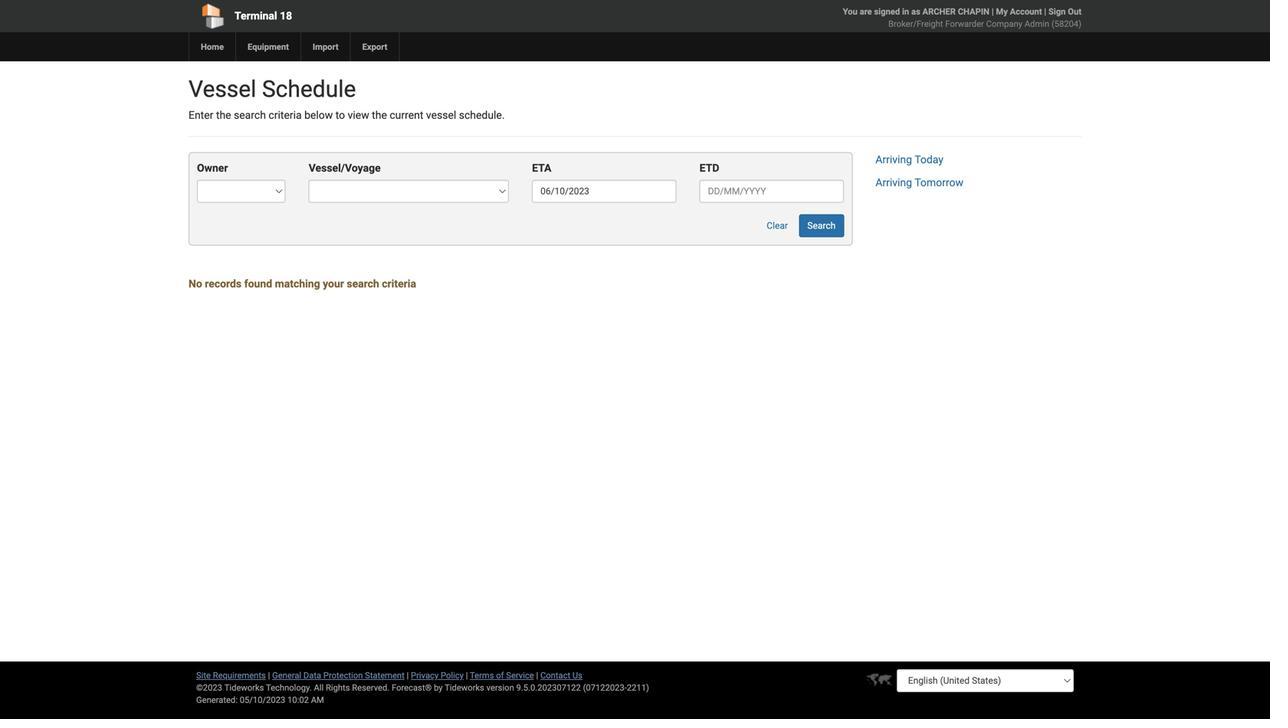 Task type: vqa. For each thing, say whether or not it's contained in the screenshot.
"PRIVACY"
yes



Task type: locate. For each thing, give the bounding box(es) containing it.
equipment link
[[235, 32, 301, 61]]

9.5.0.202307122
[[517, 683, 581, 693]]

arriving today link
[[876, 153, 944, 166]]

admin
[[1025, 19, 1050, 29]]

you
[[843, 7, 858, 16]]

below
[[305, 109, 333, 122]]

2 arriving from the top
[[876, 176, 913, 189]]

data
[[304, 671, 321, 681]]

service
[[506, 671, 534, 681]]

your
[[323, 278, 344, 290]]

company
[[987, 19, 1023, 29]]

0 horizontal spatial criteria
[[269, 109, 302, 122]]

0 horizontal spatial search
[[234, 109, 266, 122]]

enter
[[189, 109, 214, 122]]

©2023 tideworks
[[196, 683, 264, 693]]

equipment
[[248, 42, 289, 52]]

the right the view
[[372, 109, 387, 122]]

privacy
[[411, 671, 439, 681]]

clear button
[[759, 214, 797, 237]]

contact
[[541, 671, 571, 681]]

terms of service link
[[470, 671, 534, 681]]

criteria
[[269, 109, 302, 122], [382, 278, 416, 290]]

1 horizontal spatial the
[[372, 109, 387, 122]]

ETD text field
[[700, 180, 845, 203]]

the
[[216, 109, 231, 122], [372, 109, 387, 122]]

etd
[[700, 162, 720, 174]]

1 arriving from the top
[[876, 153, 913, 166]]

arriving today
[[876, 153, 944, 166]]

arriving up arriving tomorrow link
[[876, 153, 913, 166]]

terms
[[470, 671, 494, 681]]

schedule
[[262, 76, 356, 103]]

all
[[314, 683, 324, 693]]

archer
[[923, 7, 956, 16]]

statement
[[365, 671, 405, 681]]

search down the vessel
[[234, 109, 266, 122]]

general
[[272, 671, 302, 681]]

1 vertical spatial arriving
[[876, 176, 913, 189]]

criteria right your
[[382, 278, 416, 290]]

|
[[992, 7, 994, 16], [1045, 7, 1047, 16], [268, 671, 270, 681], [407, 671, 409, 681], [466, 671, 468, 681], [536, 671, 539, 681]]

arriving
[[876, 153, 913, 166], [876, 176, 913, 189]]

the right enter
[[216, 109, 231, 122]]

as
[[912, 7, 921, 16]]

tomorrow
[[915, 176, 964, 189]]

site
[[196, 671, 211, 681]]

am
[[311, 695, 324, 705]]

by
[[434, 683, 443, 693]]

search right your
[[347, 278, 379, 290]]

1 horizontal spatial criteria
[[382, 278, 416, 290]]

rights
[[326, 683, 350, 693]]

| left the sign
[[1045, 7, 1047, 16]]

home
[[201, 42, 224, 52]]

arriving down arriving today link
[[876, 176, 913, 189]]

sign out link
[[1049, 7, 1082, 16]]

0 vertical spatial search
[[234, 109, 266, 122]]

schedule.
[[459, 109, 505, 122]]

version
[[487, 683, 514, 693]]

0 vertical spatial criteria
[[269, 109, 302, 122]]

search inside vessel schedule enter the search criteria below to view the current vessel schedule.
[[234, 109, 266, 122]]

0 vertical spatial arriving
[[876, 153, 913, 166]]

10:02
[[288, 695, 309, 705]]

matching
[[275, 278, 320, 290]]

vessel
[[426, 109, 457, 122]]

import
[[313, 42, 339, 52]]

of
[[496, 671, 504, 681]]

criteria left below
[[269, 109, 302, 122]]

criteria inside vessel schedule enter the search criteria below to view the current vessel schedule.
[[269, 109, 302, 122]]

no records found matching your search criteria
[[189, 278, 416, 290]]

18
[[280, 10, 292, 22]]

vessel
[[189, 76, 257, 103]]

2211)
[[627, 683, 650, 693]]

import link
[[301, 32, 350, 61]]

ETA text field
[[532, 180, 677, 203]]

1 vertical spatial search
[[347, 278, 379, 290]]

chapin
[[958, 7, 990, 16]]

reserved.
[[352, 683, 390, 693]]

forwarder
[[946, 19, 985, 29]]

1 horizontal spatial search
[[347, 278, 379, 290]]

owner
[[197, 162, 228, 174]]

terminal 18
[[235, 10, 292, 22]]

1 vertical spatial criteria
[[382, 278, 416, 290]]

| up forecast®
[[407, 671, 409, 681]]

search
[[234, 109, 266, 122], [347, 278, 379, 290]]

terminal
[[235, 10, 277, 22]]

0 horizontal spatial the
[[216, 109, 231, 122]]

found
[[244, 278, 272, 290]]



Task type: describe. For each thing, give the bounding box(es) containing it.
search
[[808, 220, 836, 231]]

records
[[205, 278, 242, 290]]

site requirements | general data protection statement | privacy policy | terms of service | contact us ©2023 tideworks technology. all rights reserved. forecast® by tideworks version 9.5.0.202307122 (07122023-2211) generated: 05/10/2023 10:02 am
[[196, 671, 650, 705]]

signed
[[875, 7, 901, 16]]

arriving for arriving today
[[876, 153, 913, 166]]

clear
[[767, 220, 788, 231]]

privacy policy link
[[411, 671, 464, 681]]

my account link
[[997, 7, 1043, 16]]

policy
[[441, 671, 464, 681]]

1 the from the left
[[216, 109, 231, 122]]

are
[[860, 7, 873, 16]]

general data protection statement link
[[272, 671, 405, 681]]

export link
[[350, 32, 399, 61]]

| left general
[[268, 671, 270, 681]]

broker/freight
[[889, 19, 944, 29]]

protection
[[324, 671, 363, 681]]

(58204)
[[1052, 19, 1082, 29]]

arriving tomorrow link
[[876, 176, 964, 189]]

tideworks
[[445, 683, 485, 693]]

terminal 18 link
[[189, 0, 548, 32]]

05/10/2023
[[240, 695, 286, 705]]

requirements
[[213, 671, 266, 681]]

| up tideworks
[[466, 671, 468, 681]]

in
[[903, 7, 910, 16]]

you are signed in as archer chapin | my account | sign out broker/freight forwarder company admin (58204)
[[843, 7, 1082, 29]]

site requirements link
[[196, 671, 266, 681]]

out
[[1069, 7, 1082, 16]]

vessel schedule enter the search criteria below to view the current vessel schedule.
[[189, 76, 505, 122]]

search button
[[800, 214, 845, 237]]

home link
[[189, 32, 235, 61]]

generated:
[[196, 695, 238, 705]]

arriving for arriving tomorrow
[[876, 176, 913, 189]]

no
[[189, 278, 202, 290]]

(07122023-
[[583, 683, 627, 693]]

view
[[348, 109, 369, 122]]

forecast®
[[392, 683, 432, 693]]

technology.
[[266, 683, 312, 693]]

my
[[997, 7, 1008, 16]]

| left my at the right top
[[992, 7, 994, 16]]

us
[[573, 671, 583, 681]]

contact us link
[[541, 671, 583, 681]]

to
[[336, 109, 345, 122]]

export
[[362, 42, 388, 52]]

arriving tomorrow
[[876, 176, 964, 189]]

account
[[1011, 7, 1043, 16]]

eta
[[532, 162, 552, 174]]

| up '9.5.0.202307122' at the left bottom
[[536, 671, 539, 681]]

2 the from the left
[[372, 109, 387, 122]]

current
[[390, 109, 424, 122]]

vessel/voyage
[[309, 162, 381, 174]]

sign
[[1049, 7, 1066, 16]]

today
[[915, 153, 944, 166]]



